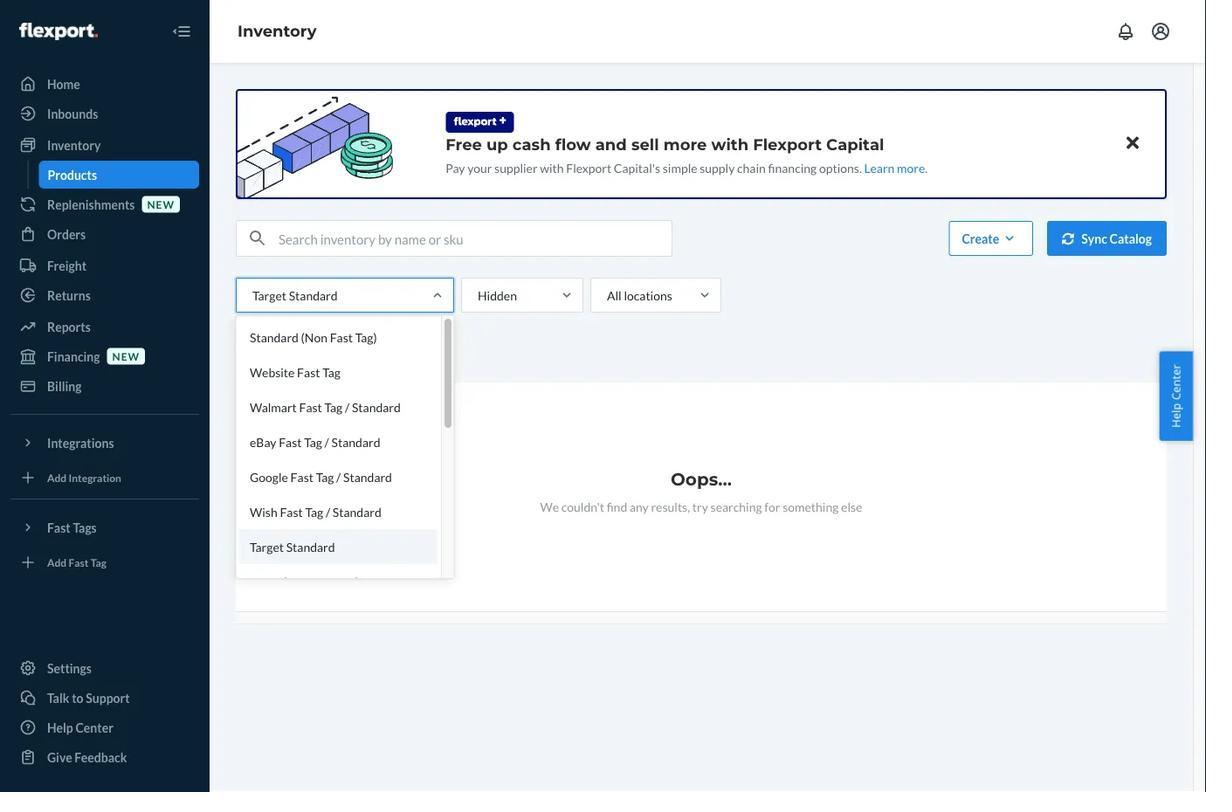 Task type: vqa. For each thing, say whether or not it's contained in the screenshot.
Fast in dropdown button
yes



Task type: locate. For each thing, give the bounding box(es) containing it.
for
[[765, 499, 781, 514]]

inventory link
[[238, 22, 317, 41], [10, 131, 199, 159]]

capital's
[[614, 160, 661, 175]]

tag) down wish fast tag / standard
[[337, 574, 359, 589]]

fast for google fast tag / standard
[[291, 470, 314, 484]]

target
[[252, 288, 287, 303], [250, 539, 284, 554]]

add
[[47, 471, 67, 484], [47, 556, 67, 569]]

sync catalog
[[1082, 231, 1152, 246]]

more right learn
[[897, 160, 926, 175]]

new down reports link
[[112, 350, 140, 363]]

tag down google fast tag / standard
[[305, 505, 323, 519]]

billing
[[47, 379, 82, 394]]

0 horizontal spatial help
[[47, 720, 73, 735]]

help center inside 'link'
[[47, 720, 114, 735]]

new
[[147, 198, 175, 210], [112, 350, 140, 363]]

1 vertical spatial inventory
[[47, 138, 101, 152]]

center
[[1168, 364, 1184, 400], [76, 720, 114, 735]]

0 horizontal spatial products
[[48, 167, 97, 182]]

/ down walmart fast tag / standard on the left of page
[[325, 435, 329, 450]]

fast
[[330, 330, 353, 345], [297, 365, 320, 380], [299, 400, 322, 415], [279, 435, 302, 450], [291, 470, 314, 484], [280, 505, 303, 519], [47, 520, 71, 535], [69, 556, 89, 569], [312, 574, 335, 589]]

target up the standard (non fast tag)
[[252, 288, 287, 303]]

standard down walmart fast tag / standard on the left of page
[[332, 435, 380, 450]]

/ for ebay
[[325, 435, 329, 450]]

fast tags
[[47, 520, 97, 535]]

sync alt image
[[1063, 233, 1075, 245]]

1 vertical spatial add
[[47, 556, 67, 569]]

standard down wish fast tag / standard
[[286, 539, 335, 554]]

0 horizontal spatial new
[[112, 350, 140, 363]]

tag) up walmart fast tag / standard on the left of page
[[355, 330, 377, 345]]

tag up google fast tag / standard
[[304, 435, 322, 450]]

1 horizontal spatial with
[[712, 135, 749, 154]]

sync
[[1082, 231, 1108, 246]]

fast for website fast tag
[[297, 365, 320, 380]]

products
[[48, 167, 97, 182], [246, 349, 295, 364]]

/ up ebay fast tag / standard
[[345, 400, 350, 415]]

1 horizontal spatial more
[[897, 160, 926, 175]]

0 horizontal spatial more
[[664, 135, 707, 154]]

0 vertical spatial help
[[1168, 403, 1184, 428]]

sell
[[632, 135, 659, 154]]

1 horizontal spatial help center
[[1168, 364, 1184, 428]]

find
[[607, 499, 628, 514]]

1 vertical spatial new
[[112, 350, 140, 363]]

tag up wish fast tag / standard
[[316, 470, 334, 484]]

flexport up financing
[[753, 135, 822, 154]]

1 vertical spatial center
[[76, 720, 114, 735]]

give feedback button
[[10, 744, 199, 771]]

your
[[468, 160, 492, 175]]

try
[[693, 499, 708, 514]]

1 vertical spatial help center
[[47, 720, 114, 735]]

hidden
[[478, 288, 517, 303]]

1 horizontal spatial center
[[1168, 364, 1184, 400]]

reports
[[47, 319, 91, 334]]

fast for wish fast tag / standard
[[280, 505, 303, 519]]

0 horizontal spatial flexport
[[566, 160, 612, 175]]

1 vertical spatial flexport
[[566, 160, 612, 175]]

2 add from the top
[[47, 556, 67, 569]]

fast right google
[[291, 470, 314, 484]]

1 horizontal spatial inventory link
[[238, 22, 317, 41]]

(non up the website fast tag
[[301, 330, 328, 345]]

fast right "wish"
[[280, 505, 303, 519]]

1 horizontal spatial new
[[147, 198, 175, 210]]

target standard
[[252, 288, 338, 303], [250, 539, 335, 554]]

reports link
[[10, 313, 199, 341]]

add left integration
[[47, 471, 67, 484]]

new down products link
[[147, 198, 175, 210]]

with
[[712, 135, 749, 154], [540, 160, 564, 175]]

inventory
[[238, 22, 317, 41], [47, 138, 101, 152]]

fast for ebay fast tag / standard
[[279, 435, 302, 450]]

supply
[[700, 160, 735, 175]]

locations
[[624, 288, 673, 303]]

add for add integration
[[47, 471, 67, 484]]

fast for add fast tag
[[69, 556, 89, 569]]

/ for walmart
[[345, 400, 350, 415]]

(non right day
[[283, 574, 310, 589]]

tag down fast tags dropdown button
[[91, 556, 107, 569]]

1 vertical spatial inventory link
[[10, 131, 199, 159]]

add integration link
[[10, 464, 199, 492]]

open account menu image
[[1151, 21, 1172, 42]]

help inside button
[[1168, 403, 1184, 428]]

0 vertical spatial add
[[47, 471, 67, 484]]

tag for ebay
[[304, 435, 322, 450]]

1 vertical spatial help
[[47, 720, 73, 735]]

help center
[[1168, 364, 1184, 428], [47, 720, 114, 735]]

0 horizontal spatial center
[[76, 720, 114, 735]]

fast down the standard (non fast tag)
[[297, 365, 320, 380]]

with down cash
[[540, 160, 564, 175]]

help inside 'link'
[[47, 720, 73, 735]]

standard up wish fast tag / standard
[[343, 470, 392, 484]]

fast tags button
[[10, 514, 199, 542]]

1 vertical spatial target
[[250, 539, 284, 554]]

/ up wish fast tag / standard
[[336, 470, 341, 484]]

1 horizontal spatial inventory
[[238, 22, 317, 41]]

support
[[86, 691, 130, 705]]

all locations
[[607, 288, 673, 303]]

target standard up 3 day (non fast tag) on the left of page
[[250, 539, 335, 554]]

sync catalog button
[[1048, 221, 1167, 256]]

inbounds
[[47, 106, 98, 121]]

supplier
[[495, 160, 538, 175]]

help
[[1168, 403, 1184, 428], [47, 720, 73, 735]]

help center link
[[10, 714, 199, 742]]

0 vertical spatial inventory
[[238, 22, 317, 41]]

0 vertical spatial inventory link
[[238, 22, 317, 41]]

freight
[[47, 258, 87, 273]]

target standard up the standard (non fast tag)
[[252, 288, 338, 303]]

integration
[[69, 471, 121, 484]]

3 day (non fast tag)
[[250, 574, 359, 589]]

fast down "tags"
[[69, 556, 89, 569]]

returns
[[47, 288, 91, 303]]

ebay fast tag / standard
[[250, 435, 380, 450]]

more up simple
[[664, 135, 707, 154]]

/ down google fast tag / standard
[[326, 505, 330, 519]]

else
[[841, 499, 863, 514]]

tag
[[323, 365, 341, 380], [325, 400, 343, 415], [304, 435, 322, 450], [316, 470, 334, 484], [305, 505, 323, 519], [91, 556, 107, 569]]

close image
[[1127, 132, 1139, 153]]

1 horizontal spatial products
[[246, 349, 295, 364]]

target up day
[[250, 539, 284, 554]]

give feedback
[[47, 750, 127, 765]]

1 horizontal spatial flexport
[[753, 135, 822, 154]]

0 horizontal spatial help center
[[47, 720, 114, 735]]

1 vertical spatial more
[[897, 160, 926, 175]]

1 horizontal spatial help
[[1168, 403, 1184, 428]]

tag for walmart
[[325, 400, 343, 415]]

help center inside button
[[1168, 364, 1184, 428]]

standard up the standard (non fast tag)
[[289, 288, 338, 303]]

center inside 'link'
[[76, 720, 114, 735]]

add for add fast tag
[[47, 556, 67, 569]]

products link
[[39, 161, 199, 189]]

fast up the website fast tag
[[330, 330, 353, 345]]

0 vertical spatial new
[[147, 198, 175, 210]]

free
[[446, 135, 482, 154]]

0 vertical spatial tag)
[[355, 330, 377, 345]]

catalog
[[1110, 231, 1152, 246]]

standard
[[289, 288, 338, 303], [250, 330, 299, 345], [352, 400, 401, 415], [332, 435, 380, 450], [343, 470, 392, 484], [333, 505, 382, 519], [286, 539, 335, 554]]

pay
[[446, 160, 465, 175]]

0 horizontal spatial with
[[540, 160, 564, 175]]

fast up ebay fast tag / standard
[[299, 400, 322, 415]]

tag for add
[[91, 556, 107, 569]]

1 vertical spatial (non
[[283, 574, 310, 589]]

to
[[72, 691, 83, 705]]

and
[[596, 135, 627, 154]]

tag up walmart fast tag / standard on the left of page
[[323, 365, 341, 380]]

1 add from the top
[[47, 471, 67, 484]]

fast right ebay
[[279, 435, 302, 450]]

0 vertical spatial flexport
[[753, 135, 822, 154]]

.
[[926, 160, 928, 175]]

close navigation image
[[171, 21, 192, 42]]

flexport down the flow
[[566, 160, 612, 175]]

tag for website
[[323, 365, 341, 380]]

walmart
[[250, 400, 297, 415]]

0 vertical spatial help center
[[1168, 364, 1184, 428]]

we
[[540, 499, 559, 514]]

1 vertical spatial target standard
[[250, 539, 335, 554]]

flexport
[[753, 135, 822, 154], [566, 160, 612, 175]]

tag up ebay fast tag / standard
[[325, 400, 343, 415]]

fast inside dropdown button
[[47, 520, 71, 535]]

with up supply at the top of the page
[[712, 135, 749, 154]]

products up website
[[246, 349, 295, 364]]

fast left "tags"
[[47, 520, 71, 535]]

0 horizontal spatial inventory link
[[10, 131, 199, 159]]

fast for walmart fast tag / standard
[[299, 400, 322, 415]]

products up the replenishments in the top of the page
[[48, 167, 97, 182]]

0 vertical spatial center
[[1168, 364, 1184, 400]]

billing link
[[10, 372, 199, 400]]

add fast tag link
[[10, 549, 199, 577]]

add down fast tags
[[47, 556, 67, 569]]

results,
[[651, 499, 690, 514]]

add fast tag
[[47, 556, 107, 569]]



Task type: describe. For each thing, give the bounding box(es) containing it.
add integration
[[47, 471, 121, 484]]

we couldn't find any results, try searching for something else
[[540, 499, 863, 514]]

integrations button
[[10, 429, 199, 457]]

standard down google fast tag / standard
[[333, 505, 382, 519]]

/ for wish
[[326, 505, 330, 519]]

standard up website
[[250, 330, 299, 345]]

financing
[[47, 349, 100, 364]]

feedback
[[75, 750, 127, 765]]

learn more link
[[865, 160, 926, 175]]

capital
[[827, 135, 885, 154]]

up
[[487, 135, 508, 154]]

center inside button
[[1168, 364, 1184, 400]]

integrations
[[47, 436, 114, 450]]

financing
[[768, 160, 817, 175]]

talk to support button
[[10, 684, 199, 712]]

0 vertical spatial more
[[664, 135, 707, 154]]

couldn't
[[562, 499, 605, 514]]

website
[[250, 365, 295, 380]]

wish fast tag / standard
[[250, 505, 382, 519]]

1 vertical spatial tag)
[[337, 574, 359, 589]]

1 vertical spatial with
[[540, 160, 564, 175]]

replenishments
[[47, 197, 135, 212]]

new for replenishments
[[147, 198, 175, 210]]

talk
[[47, 691, 69, 705]]

0 vertical spatial target standard
[[252, 288, 338, 303]]

walmart fast tag / standard
[[250, 400, 401, 415]]

ebay
[[250, 435, 276, 450]]

home
[[47, 76, 80, 91]]

new for financing
[[112, 350, 140, 363]]

google fast tag / standard
[[250, 470, 392, 484]]

website fast tag
[[250, 365, 341, 380]]

returns link
[[10, 281, 199, 309]]

oops...
[[671, 469, 732, 490]]

give
[[47, 750, 72, 765]]

learn
[[865, 160, 895, 175]]

cash
[[513, 135, 551, 154]]

0 vertical spatial target
[[252, 288, 287, 303]]

create
[[962, 231, 1000, 246]]

tag for wish
[[305, 505, 323, 519]]

any
[[630, 499, 649, 514]]

standard (non fast tag)
[[250, 330, 377, 345]]

settings
[[47, 661, 92, 676]]

tags
[[73, 520, 97, 535]]

0 vertical spatial with
[[712, 135, 749, 154]]

settings link
[[10, 654, 199, 682]]

flow
[[555, 135, 591, 154]]

freight link
[[10, 252, 199, 280]]

0 horizontal spatial inventory
[[47, 138, 101, 152]]

home link
[[10, 70, 199, 98]]

fast right day
[[312, 574, 335, 589]]

talk to support
[[47, 691, 130, 705]]

tag for google
[[316, 470, 334, 484]]

options.
[[819, 160, 862, 175]]

all
[[607, 288, 622, 303]]

orders
[[47, 227, 86, 242]]

Search inventory by name or sku text field
[[279, 221, 672, 256]]

google
[[250, 470, 288, 484]]

flexport logo image
[[19, 23, 98, 40]]

day
[[259, 574, 281, 589]]

help center button
[[1160, 351, 1193, 441]]

standard up ebay fast tag / standard
[[352, 400, 401, 415]]

3
[[250, 574, 257, 589]]

searching
[[711, 499, 762, 514]]

orders link
[[10, 220, 199, 248]]

simple
[[663, 160, 698, 175]]

create button
[[949, 221, 1034, 256]]

/ for google
[[336, 470, 341, 484]]

free up cash flow and sell more with flexport capital pay your supplier with flexport capital's simple supply chain financing options. learn more .
[[446, 135, 928, 175]]

inbounds link
[[10, 100, 199, 128]]

something
[[783, 499, 839, 514]]

open notifications image
[[1116, 21, 1137, 42]]

wish
[[250, 505, 278, 519]]

0 vertical spatial products
[[48, 167, 97, 182]]

1 vertical spatial products
[[246, 349, 295, 364]]

0 vertical spatial (non
[[301, 330, 328, 345]]

chain
[[737, 160, 766, 175]]



